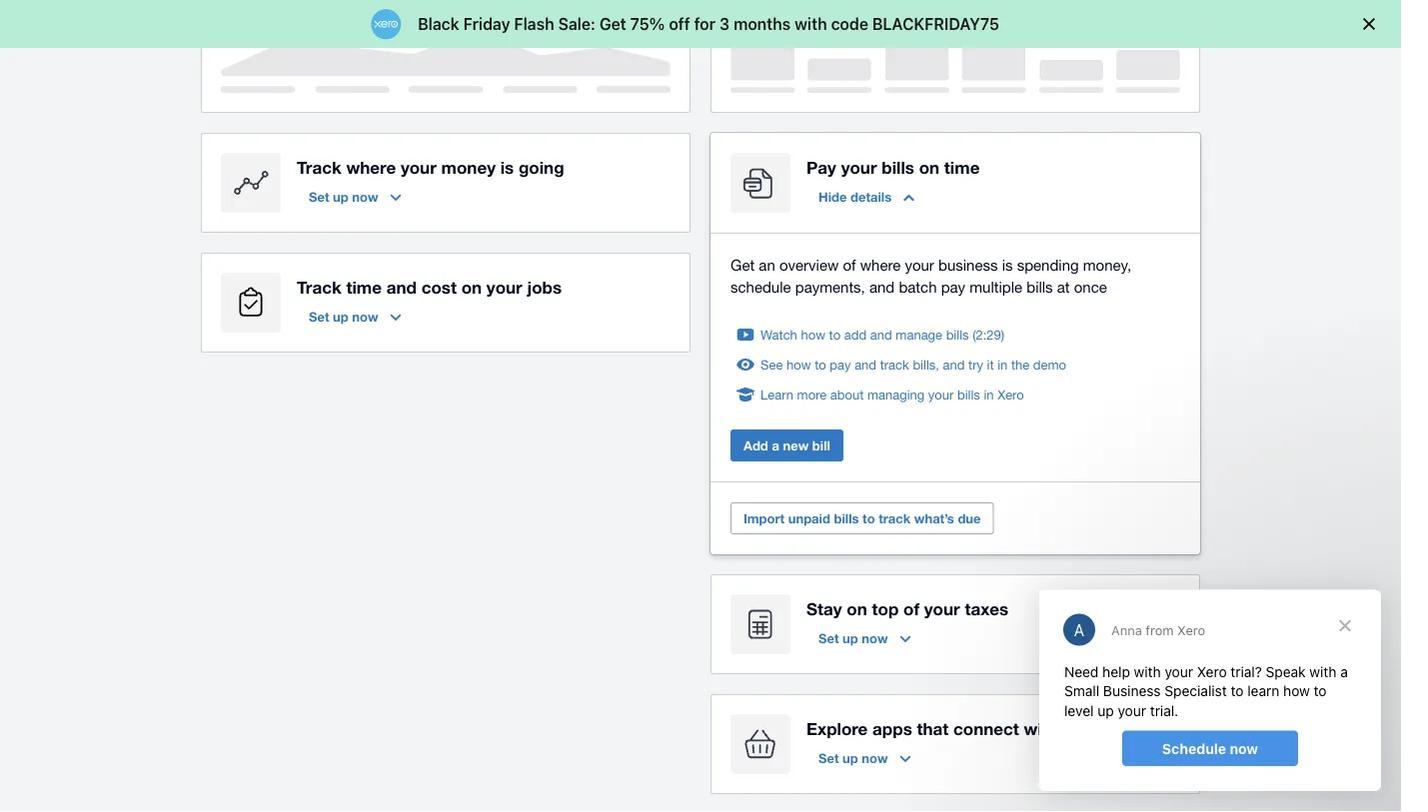 Task type: locate. For each thing, give the bounding box(es) containing it.
apps
[[873, 719, 912, 739]]

add
[[744, 438, 768, 453]]

set up now down explore
[[819, 751, 888, 766]]

demo
[[1033, 357, 1066, 372]]

xero
[[998, 387, 1024, 402], [1063, 719, 1101, 739]]

now
[[352, 189, 378, 204], [352, 309, 378, 324], [862, 631, 888, 646], [862, 751, 888, 766]]

taxes
[[965, 599, 1009, 619]]

watch how to add and manage bills (2:29) link
[[761, 325, 1005, 345]]

manage
[[896, 327, 942, 342]]

1 track from the top
[[297, 157, 342, 177]]

set up now button for apps
[[807, 743, 923, 775]]

up down explore
[[843, 751, 858, 766]]

1 vertical spatial of
[[903, 599, 920, 619]]

where left the money
[[346, 157, 396, 177]]

bills right "unpaid"
[[834, 511, 859, 526]]

where inside get an overview of where your business is spending money, schedule payments, and batch pay multiple bills at once
[[860, 256, 901, 273]]

0 vertical spatial to
[[829, 327, 841, 342]]

set down explore
[[819, 751, 839, 766]]

how
[[801, 327, 826, 342], [787, 357, 811, 372]]

where up batch
[[860, 256, 901, 273]]

to right "unpaid"
[[863, 511, 875, 526]]

in right it
[[998, 357, 1008, 372]]

up down stay on top of your taxes
[[843, 631, 858, 646]]

what's
[[914, 511, 954, 526]]

pay up about
[[830, 357, 851, 372]]

now down top
[[862, 631, 888, 646]]

of for where
[[843, 256, 856, 273]]

1 horizontal spatial to
[[829, 327, 841, 342]]

in
[[998, 357, 1008, 372], [984, 387, 994, 402]]

time
[[944, 157, 980, 177], [346, 277, 382, 297]]

up right projects icon
[[333, 309, 349, 324]]

track inside button
[[879, 511, 911, 526]]

dialog
[[0, 0, 1401, 48], [1039, 590, 1381, 792]]

bills down spending
[[1027, 278, 1053, 295]]

to left add
[[829, 327, 841, 342]]

1 vertical spatial track
[[879, 511, 911, 526]]

try
[[968, 357, 983, 372]]

up right track money icon
[[333, 189, 349, 204]]

payments,
[[795, 278, 865, 295]]

schedule
[[731, 278, 791, 295]]

1 vertical spatial track
[[297, 277, 342, 297]]

learn more about managing your bills in xero link
[[761, 385, 1024, 405]]

set up now button down top
[[807, 623, 923, 655]]

track up "managing"
[[880, 357, 909, 372]]

track
[[297, 157, 342, 177], [297, 277, 342, 297]]

2 track from the top
[[297, 277, 342, 297]]

0 horizontal spatial pay
[[830, 357, 851, 372]]

0 horizontal spatial on
[[461, 277, 482, 297]]

top
[[872, 599, 899, 619]]

bills left (2:29)
[[946, 327, 969, 342]]

watch how to add and manage bills (2:29)
[[761, 327, 1005, 342]]

bills up details
[[882, 157, 914, 177]]

learn
[[761, 387, 794, 402]]

now for on
[[862, 631, 888, 646]]

set up now button for where
[[297, 181, 413, 213]]

bills inside watch how to add and manage bills (2:29) link
[[946, 327, 969, 342]]

due
[[958, 511, 981, 526]]

is up multiple at the top right of the page
[[1002, 256, 1013, 273]]

0 vertical spatial track
[[297, 157, 342, 177]]

set right projects icon
[[309, 309, 329, 324]]

and left batch
[[869, 278, 895, 295]]

learn more about managing your bills in xero
[[761, 387, 1024, 402]]

set up now button
[[297, 181, 413, 213], [297, 301, 413, 333], [807, 623, 923, 655], [807, 743, 923, 775]]

now down apps
[[862, 751, 888, 766]]

time up business
[[944, 157, 980, 177]]

2 horizontal spatial to
[[863, 511, 875, 526]]

track right projects icon
[[297, 277, 342, 297]]

and down add
[[855, 357, 877, 372]]

1 horizontal spatial is
[[1002, 256, 1013, 273]]

pay
[[807, 157, 836, 177]]

1 horizontal spatial in
[[998, 357, 1008, 372]]

now down track time and cost on your jobs
[[352, 309, 378, 324]]

set up now for time
[[309, 309, 378, 324]]

now down the track where your money is going
[[352, 189, 378, 204]]

pay down business
[[941, 278, 966, 295]]

in down it
[[984, 387, 994, 402]]

0 vertical spatial where
[[346, 157, 396, 177]]

set for explore apps that connect with xero
[[819, 751, 839, 766]]

of
[[843, 256, 856, 273], [903, 599, 920, 619]]

(2:29)
[[973, 327, 1005, 342]]

to
[[829, 327, 841, 342], [815, 357, 826, 372], [863, 511, 875, 526]]

set up now down the stay
[[819, 631, 888, 646]]

0 vertical spatial is
[[500, 157, 514, 177]]

that
[[917, 719, 949, 739]]

up for on
[[843, 631, 858, 646]]

set
[[309, 189, 329, 204], [309, 309, 329, 324], [819, 631, 839, 646], [819, 751, 839, 766]]

jobs
[[527, 277, 562, 297]]

now for where
[[352, 189, 378, 204]]

time left 'cost'
[[346, 277, 382, 297]]

2 vertical spatial on
[[847, 599, 867, 619]]

up for apps
[[843, 751, 858, 766]]

1 vertical spatial where
[[860, 256, 901, 273]]

get
[[731, 256, 755, 273]]

on left top
[[847, 599, 867, 619]]

to for add
[[829, 327, 841, 342]]

0 horizontal spatial xero
[[998, 387, 1024, 402]]

up
[[333, 189, 349, 204], [333, 309, 349, 324], [843, 631, 858, 646], [843, 751, 858, 766]]

your inside get an overview of where your business is spending money, schedule payments, and batch pay multiple bills at once
[[905, 256, 934, 273]]

0 horizontal spatial time
[[346, 277, 382, 297]]

add a new bill
[[744, 438, 830, 453]]

set up now button down track time and cost on your jobs
[[297, 301, 413, 333]]

on right 'cost'
[[461, 277, 482, 297]]

1 vertical spatial dialog
[[1039, 590, 1381, 792]]

on
[[919, 157, 940, 177], [461, 277, 482, 297], [847, 599, 867, 619]]

set up now button down explore
[[807, 743, 923, 775]]

0 horizontal spatial is
[[500, 157, 514, 177]]

0 horizontal spatial of
[[843, 256, 856, 273]]

details
[[850, 189, 892, 204]]

0 vertical spatial in
[[998, 357, 1008, 372]]

see how to pay and track bills, and try it in the demo link
[[761, 355, 1066, 375]]

set up now down the track where your money is going
[[309, 189, 378, 204]]

connect
[[953, 719, 1019, 739]]

hide details
[[819, 189, 892, 204]]

set up now
[[309, 189, 378, 204], [309, 309, 378, 324], [819, 631, 888, 646], [819, 751, 888, 766]]

where
[[346, 157, 396, 177], [860, 256, 901, 273]]

is left going
[[500, 157, 514, 177]]

0 vertical spatial of
[[843, 256, 856, 273]]

your up hide details
[[841, 157, 877, 177]]

money,
[[1083, 256, 1131, 273]]

1 vertical spatial how
[[787, 357, 811, 372]]

track where your money is going
[[297, 157, 564, 177]]

import unpaid bills to track what's due button
[[731, 503, 994, 535]]

1 vertical spatial in
[[984, 387, 994, 402]]

new
[[783, 438, 809, 453]]

bills down the try
[[957, 387, 980, 402]]

set up now for where
[[309, 189, 378, 204]]

your up batch
[[905, 256, 934, 273]]

0 horizontal spatial in
[[984, 387, 994, 402]]

your
[[401, 157, 437, 177], [841, 157, 877, 177], [905, 256, 934, 273], [487, 277, 522, 297], [928, 387, 954, 402], [924, 599, 960, 619]]

and left 'cost'
[[386, 277, 417, 297]]

watch
[[761, 327, 797, 342]]

1 horizontal spatial xero
[[1063, 719, 1101, 739]]

2 horizontal spatial on
[[919, 157, 940, 177]]

set up now down track time and cost on your jobs
[[309, 309, 378, 324]]

going
[[519, 157, 564, 177]]

explore apps that connect with xero
[[807, 719, 1101, 739]]

and inside get an overview of where your business is spending money, schedule payments, and batch pay multiple bills at once
[[869, 278, 895, 295]]

your left the money
[[401, 157, 437, 177]]

track right track money icon
[[297, 157, 342, 177]]

1 vertical spatial is
[[1002, 256, 1013, 273]]

set right track money icon
[[309, 189, 329, 204]]

track left 'what's'
[[879, 511, 911, 526]]

your down "bills,"
[[928, 387, 954, 402]]

1 horizontal spatial pay
[[941, 278, 966, 295]]

0 vertical spatial time
[[944, 157, 980, 177]]

how right "watch"
[[801, 327, 826, 342]]

and
[[386, 277, 417, 297], [869, 278, 895, 295], [870, 327, 892, 342], [855, 357, 877, 372], [943, 357, 965, 372]]

to up more on the top right
[[815, 357, 826, 372]]

set for track time and cost on your jobs
[[309, 309, 329, 324]]

0 horizontal spatial to
[[815, 357, 826, 372]]

once
[[1074, 278, 1107, 295]]

business
[[938, 256, 998, 273]]

set up now button for time
[[297, 301, 413, 333]]

track
[[880, 357, 909, 372], [879, 511, 911, 526]]

1 vertical spatial to
[[815, 357, 826, 372]]

of right top
[[903, 599, 920, 619]]

about
[[830, 387, 864, 402]]

to inside button
[[863, 511, 875, 526]]

bills
[[882, 157, 914, 177], [1027, 278, 1053, 295], [946, 327, 969, 342], [957, 387, 980, 402], [834, 511, 859, 526]]

set up now button for on
[[807, 623, 923, 655]]

how for see
[[787, 357, 811, 372]]

0 vertical spatial how
[[801, 327, 826, 342]]

pay
[[941, 278, 966, 295], [830, 357, 851, 372]]

xero down 'the'
[[998, 387, 1024, 402]]

1 vertical spatial pay
[[830, 357, 851, 372]]

track time and cost on your jobs
[[297, 277, 562, 297]]

1 horizontal spatial where
[[860, 256, 901, 273]]

1 horizontal spatial of
[[903, 599, 920, 619]]

an
[[759, 256, 775, 273]]

set up now button down the track where your money is going
[[297, 181, 413, 213]]

of up payments,
[[843, 256, 856, 273]]

of inside get an overview of where your business is spending money, schedule payments, and batch pay multiple bills at once
[[843, 256, 856, 273]]

is
[[500, 157, 514, 177], [1002, 256, 1013, 273]]

import unpaid bills to track what's due
[[744, 511, 981, 526]]

set down the stay
[[819, 631, 839, 646]]

get an overview of where your business is spending money, schedule payments, and batch pay multiple bills at once
[[731, 256, 1131, 295]]

0 vertical spatial pay
[[941, 278, 966, 295]]

2 vertical spatial to
[[863, 511, 875, 526]]

how right see
[[787, 357, 811, 372]]

on up hide details button
[[919, 157, 940, 177]]

xero right with
[[1063, 719, 1101, 739]]



Task type: describe. For each thing, give the bounding box(es) containing it.
1 horizontal spatial on
[[847, 599, 867, 619]]

it
[[987, 357, 994, 372]]

add-ons icon image
[[731, 715, 791, 775]]

track for track time and cost on your jobs
[[297, 277, 342, 297]]

spending
[[1017, 256, 1079, 273]]

1 vertical spatial time
[[346, 277, 382, 297]]

more
[[797, 387, 827, 402]]

the
[[1011, 357, 1030, 372]]

bills inside get an overview of where your business is spending money, schedule payments, and batch pay multiple bills at once
[[1027, 278, 1053, 295]]

up for time
[[333, 309, 349, 324]]

and right add
[[870, 327, 892, 342]]

add
[[844, 327, 867, 342]]

of for your
[[903, 599, 920, 619]]

taxes icon image
[[731, 595, 791, 655]]

see
[[761, 357, 783, 372]]

bill
[[812, 438, 830, 453]]

set for stay on top of your taxes
[[819, 631, 839, 646]]

batch
[[899, 278, 937, 295]]

overview
[[779, 256, 839, 273]]

stay on top of your taxes
[[807, 599, 1009, 619]]

is inside get an overview of where your business is spending money, schedule payments, and batch pay multiple bills at once
[[1002, 256, 1013, 273]]

multiple
[[970, 278, 1022, 295]]

your left taxes
[[924, 599, 960, 619]]

bills icon image
[[731, 153, 791, 213]]

now for apps
[[862, 751, 888, 766]]

money
[[441, 157, 496, 177]]

a
[[772, 438, 779, 453]]

import
[[744, 511, 785, 526]]

to for pay
[[815, 357, 826, 372]]

cost
[[421, 277, 457, 297]]

bills,
[[913, 357, 939, 372]]

0 vertical spatial xero
[[998, 387, 1024, 402]]

hide
[[819, 189, 847, 204]]

0 vertical spatial dialog
[[0, 0, 1401, 48]]

set up now for apps
[[819, 751, 888, 766]]

track for track where your money is going
[[297, 157, 342, 177]]

invoices preview bar graph image
[[731, 32, 1180, 93]]

add a new bill button
[[731, 430, 843, 462]]

1 vertical spatial xero
[[1063, 719, 1101, 739]]

up for where
[[333, 189, 349, 204]]

set for track where your money is going
[[309, 189, 329, 204]]

with
[[1024, 719, 1058, 739]]

bills inside "import unpaid bills to track what's due" button
[[834, 511, 859, 526]]

explore
[[807, 719, 868, 739]]

bills inside learn more about managing your bills in xero link
[[957, 387, 980, 402]]

unpaid
[[788, 511, 830, 526]]

at
[[1057, 278, 1070, 295]]

stay
[[807, 599, 842, 619]]

1 horizontal spatial time
[[944, 157, 980, 177]]

how for watch
[[801, 327, 826, 342]]

banking preview line graph image
[[221, 32, 671, 93]]

and left the try
[[943, 357, 965, 372]]

set up now for on
[[819, 631, 888, 646]]

track money icon image
[[221, 153, 281, 213]]

0 vertical spatial track
[[880, 357, 909, 372]]

pay inside get an overview of where your business is spending money, schedule payments, and batch pay multiple bills at once
[[941, 278, 966, 295]]

1 vertical spatial on
[[461, 277, 482, 297]]

pay your bills on time
[[807, 157, 980, 177]]

0 vertical spatial on
[[919, 157, 940, 177]]

managing
[[867, 387, 925, 402]]

0 horizontal spatial where
[[346, 157, 396, 177]]

see how to pay and track bills, and try it in the demo
[[761, 357, 1066, 372]]

hide details button
[[807, 181, 927, 213]]

your left "jobs"
[[487, 277, 522, 297]]

now for time
[[352, 309, 378, 324]]

projects icon image
[[221, 273, 281, 333]]



Task type: vqa. For each thing, say whether or not it's contained in the screenshot.
Track where your money is going 'Track'
yes



